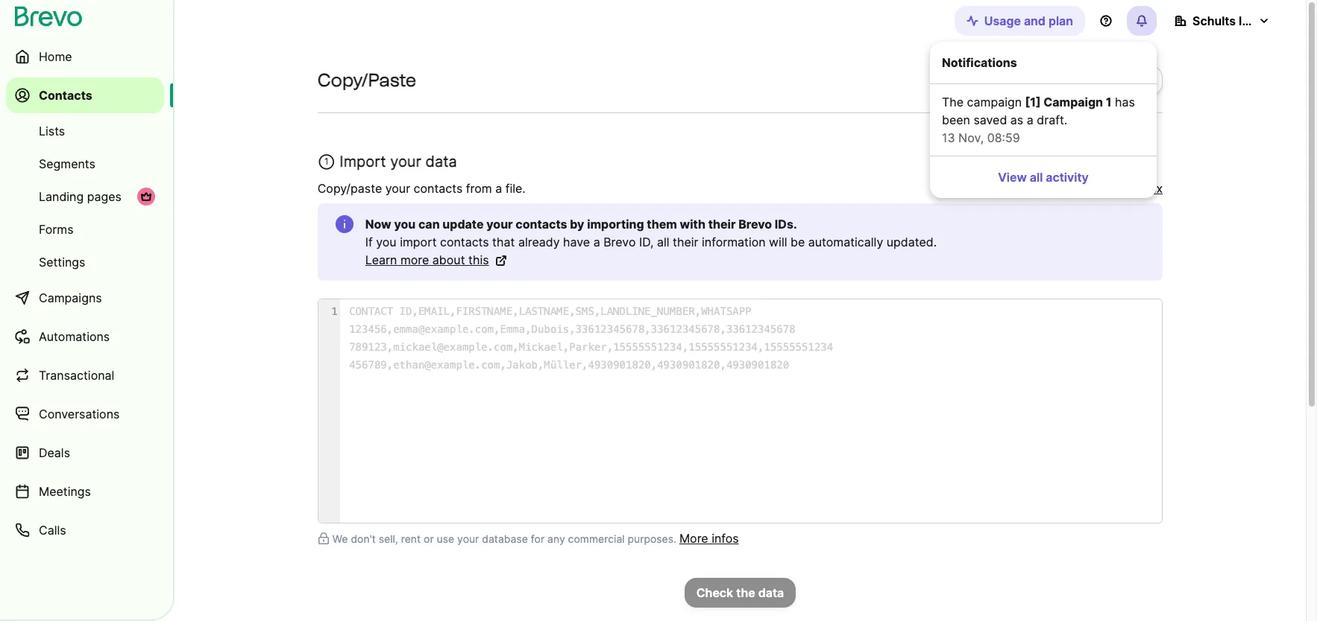 Task type: vqa. For each thing, say whether or not it's contained in the screenshot.
for
yes



Task type: locate. For each thing, give the bounding box(es) containing it.
if
[[365, 235, 373, 250]]

a for from
[[495, 181, 502, 196]]

all right id,
[[657, 235, 669, 250]]

1 horizontal spatial the
[[1048, 181, 1066, 196]]

1 vertical spatial all
[[657, 235, 669, 250]]

you up import on the left top
[[394, 217, 416, 232]]

usage and plan
[[984, 13, 1073, 28]]

check
[[696, 586, 733, 601]]

0 horizontal spatial a
[[495, 181, 502, 196]]

your inside we don't sell, rent or use your database for any commercial purposes. more infos
[[457, 533, 479, 546]]

usage
[[984, 13, 1021, 28]]

and
[[1024, 13, 1046, 28]]

database
[[482, 533, 528, 546]]

more infos link
[[679, 532, 739, 547]]

1 horizontal spatial all
[[1030, 170, 1043, 185]]

by
[[570, 217, 584, 232]]

nov,
[[958, 131, 984, 145]]

1 vertical spatial contacts
[[516, 217, 567, 232]]

brevo down importing
[[603, 235, 636, 250]]

2 vertical spatial 1
[[331, 306, 338, 318]]

1 vertical spatial a
[[495, 181, 502, 196]]

campaign
[[967, 95, 1022, 110]]

the right show
[[1048, 181, 1066, 196]]

calls link
[[6, 513, 164, 549]]

the for check
[[736, 586, 755, 601]]

notifications
[[942, 55, 1017, 70]]

lists
[[39, 124, 65, 139]]

you right the if
[[376, 235, 397, 250]]

0 vertical spatial the
[[1048, 181, 1066, 196]]

a right have
[[593, 235, 600, 250]]

data inside button
[[758, 586, 784, 601]]

2 vertical spatial a
[[593, 235, 600, 250]]

contacts down the update
[[440, 235, 489, 250]]

brevo
[[738, 217, 772, 232], [603, 235, 636, 250]]

about
[[432, 253, 465, 268]]

id,
[[639, 235, 654, 250]]

we
[[332, 533, 348, 546]]

campaign
[[1043, 95, 1103, 110]]

schults inc
[[1192, 13, 1256, 28]]

show the expected syntax link
[[1013, 180, 1163, 198]]

this
[[468, 253, 489, 268]]

your inside now you can update your contacts by importing them with their brevo ids. if you import contacts that already have a brevo id, all their information will be automatically updated.
[[486, 217, 513, 232]]

be
[[790, 235, 805, 250]]

segments
[[39, 157, 95, 172]]

a for as
[[1027, 113, 1033, 128]]

1 horizontal spatial data
[[758, 586, 784, 601]]

1 vertical spatial 1
[[324, 156, 329, 167]]

automations link
[[6, 319, 164, 355]]

1
[[1106, 95, 1112, 110], [324, 156, 329, 167], [331, 306, 338, 318]]

we don't sell, rent or use your database for any commercial purposes. more infos
[[332, 532, 739, 547]]

their up information
[[708, 217, 736, 232]]

you
[[394, 217, 416, 232], [376, 235, 397, 250]]

inc
[[1239, 13, 1256, 28]]

[1]
[[1025, 95, 1041, 110]]

0 vertical spatial you
[[394, 217, 416, 232]]

1 vertical spatial the
[[736, 586, 755, 601]]

that
[[492, 235, 515, 250]]

data
[[425, 153, 457, 171], [758, 586, 784, 601]]

your up that
[[486, 217, 513, 232]]

or
[[424, 533, 434, 546]]

a right the as
[[1027, 113, 1033, 128]]

1 vertical spatial you
[[376, 235, 397, 250]]

your down import your data
[[385, 181, 410, 196]]

exit
[[1129, 73, 1150, 88]]

0 horizontal spatial data
[[425, 153, 457, 171]]

0 vertical spatial a
[[1027, 113, 1033, 128]]

updated.
[[887, 235, 937, 250]]

alert
[[317, 204, 1163, 281]]

update
[[442, 217, 484, 232]]

a inside "has been saved as a draft. 13 nov, 08:59"
[[1027, 113, 1033, 128]]

commercial
[[568, 533, 625, 546]]

13
[[942, 131, 955, 145]]

conversations link
[[6, 397, 164, 433]]

importing
[[587, 217, 644, 232]]

copy/paste
[[317, 181, 382, 196]]

0 horizontal spatial 1
[[324, 156, 329, 167]]

all right view
[[1030, 170, 1043, 185]]

a left file.
[[495, 181, 502, 196]]

sell,
[[379, 533, 398, 546]]

automations
[[39, 330, 110, 345]]

for
[[531, 533, 545, 546]]

2 horizontal spatial a
[[1027, 113, 1033, 128]]

1 vertical spatial their
[[673, 235, 698, 250]]

file.
[[505, 181, 526, 196]]

learn
[[365, 253, 397, 268]]

check the data
[[696, 586, 784, 601]]

conversations
[[39, 407, 120, 422]]

contacts up already
[[516, 217, 567, 232]]

a inside now you can update your contacts by importing them with their brevo ids. if you import contacts that already have a brevo id, all their information will be automatically updated.
[[593, 235, 600, 250]]

all
[[1030, 170, 1043, 185], [657, 235, 669, 250]]

their down with
[[673, 235, 698, 250]]

0 vertical spatial contacts
[[414, 181, 463, 196]]

from
[[466, 181, 492, 196]]

already
[[518, 235, 560, 250]]

their
[[708, 217, 736, 232], [673, 235, 698, 250]]

lists link
[[6, 116, 164, 146]]

brevo up information
[[738, 217, 772, 232]]

the right the check
[[736, 586, 755, 601]]

your right use
[[457, 533, 479, 546]]

any
[[547, 533, 565, 546]]

home link
[[6, 39, 164, 75]]

1 horizontal spatial a
[[593, 235, 600, 250]]

view
[[998, 170, 1027, 185]]

meetings
[[39, 485, 91, 500]]

1 vertical spatial data
[[758, 586, 784, 601]]

0 vertical spatial their
[[708, 217, 736, 232]]

0 horizontal spatial the
[[736, 586, 755, 601]]

question circle image
[[997, 183, 1007, 195]]

data up the copy/paste your contacts from a file.
[[425, 153, 457, 171]]

0 vertical spatial 1
[[1106, 95, 1112, 110]]

data right the check
[[758, 586, 784, 601]]

the
[[1048, 181, 1066, 196], [736, 586, 755, 601]]

purposes.
[[628, 533, 676, 546]]

transactional link
[[6, 358, 164, 394]]

0 horizontal spatial brevo
[[603, 235, 636, 250]]

0 vertical spatial data
[[425, 153, 457, 171]]

1 horizontal spatial brevo
[[738, 217, 772, 232]]

contacts up can
[[414, 181, 463, 196]]

08:59
[[987, 131, 1020, 145]]

don't
[[351, 533, 376, 546]]

your
[[390, 153, 421, 171], [385, 181, 410, 196], [486, 217, 513, 232], [457, 533, 479, 546]]

your up the copy/paste your contacts from a file.
[[390, 153, 421, 171]]

0 horizontal spatial all
[[657, 235, 669, 250]]

the inside button
[[736, 586, 755, 601]]

activity
[[1046, 170, 1089, 185]]

have
[[563, 235, 590, 250]]

schults inc button
[[1163, 6, 1282, 36]]



Task type: describe. For each thing, give the bounding box(es) containing it.
learn more about this link
[[365, 251, 507, 269]]

0 horizontal spatial their
[[673, 235, 698, 250]]

2 vertical spatial contacts
[[440, 235, 489, 250]]

automatically
[[808, 235, 883, 250]]

now
[[365, 217, 391, 232]]

now you can update your contacts by importing them with their brevo ids. if you import contacts that already have a brevo id, all their information will be automatically updated.
[[365, 217, 937, 250]]

copy/paste your contacts from a file.
[[317, 181, 526, 196]]

deals
[[39, 446, 70, 461]]

information
[[702, 235, 766, 250]]

rent
[[401, 533, 421, 546]]

landing pages link
[[6, 182, 164, 212]]

settings
[[39, 255, 85, 270]]

home
[[39, 49, 72, 64]]

draft.
[[1037, 113, 1067, 128]]

ids.
[[775, 217, 797, 232]]

has been saved as a draft. 13 nov, 08:59
[[942, 95, 1135, 145]]

segments link
[[6, 149, 164, 179]]

schults
[[1192, 13, 1236, 28]]

1 vertical spatial brevo
[[603, 235, 636, 250]]

the
[[942, 95, 964, 110]]

deals link
[[6, 436, 164, 471]]

import
[[400, 235, 437, 250]]

settings link
[[6, 248, 164, 277]]

use
[[437, 533, 454, 546]]

with
[[680, 217, 705, 232]]

will
[[769, 235, 787, 250]]

plan
[[1048, 13, 1073, 28]]

contacts
[[39, 88, 92, 103]]

infos
[[712, 532, 739, 547]]

import your data
[[340, 153, 457, 171]]

show the expected syntax
[[1013, 181, 1163, 196]]

can
[[418, 217, 440, 232]]

alert containing now you can update your contacts by importing them with their brevo ids.
[[317, 204, 1163, 281]]

2 horizontal spatial 1
[[1106, 95, 1112, 110]]

copy/paste
[[317, 69, 416, 91]]

0 vertical spatial all
[[1030, 170, 1043, 185]]

the campaign [1] campaign 1
[[942, 95, 1112, 110]]

contacts link
[[6, 78, 164, 113]]

more
[[679, 532, 708, 547]]

more
[[400, 253, 429, 268]]

been
[[942, 113, 970, 128]]

landing
[[39, 189, 84, 204]]

forms link
[[6, 215, 164, 245]]

check the data button
[[684, 579, 796, 609]]

syntax
[[1125, 181, 1163, 196]]

pages
[[87, 189, 122, 204]]

saved
[[974, 113, 1007, 128]]

as
[[1010, 113, 1023, 128]]

expected
[[1069, 181, 1122, 196]]

exit button
[[1116, 66, 1163, 95]]

0 vertical spatial brevo
[[738, 217, 772, 232]]

learn more about this
[[365, 253, 489, 268]]

calls
[[39, 524, 66, 538]]

the for show
[[1048, 181, 1066, 196]]

forms
[[39, 222, 73, 237]]

data for check the data
[[758, 586, 784, 601]]

campaigns
[[39, 291, 102, 306]]

1 horizontal spatial 1
[[331, 306, 338, 318]]

import
[[340, 153, 386, 171]]

left___rvooi image
[[140, 191, 152, 203]]

campaigns link
[[6, 280, 164, 316]]

circle thin image
[[317, 153, 335, 171]]

data for import your data
[[425, 153, 457, 171]]

view all activity
[[998, 170, 1089, 185]]

meetings link
[[6, 474, 164, 510]]

has
[[1115, 95, 1135, 110]]

all inside now you can update your contacts by importing them with their brevo ids. if you import contacts that already have a brevo id, all their information will be automatically updated.
[[657, 235, 669, 250]]

them
[[647, 217, 677, 232]]

landing pages
[[39, 189, 122, 204]]

view all activity link
[[936, 163, 1151, 192]]

1 horizontal spatial their
[[708, 217, 736, 232]]



